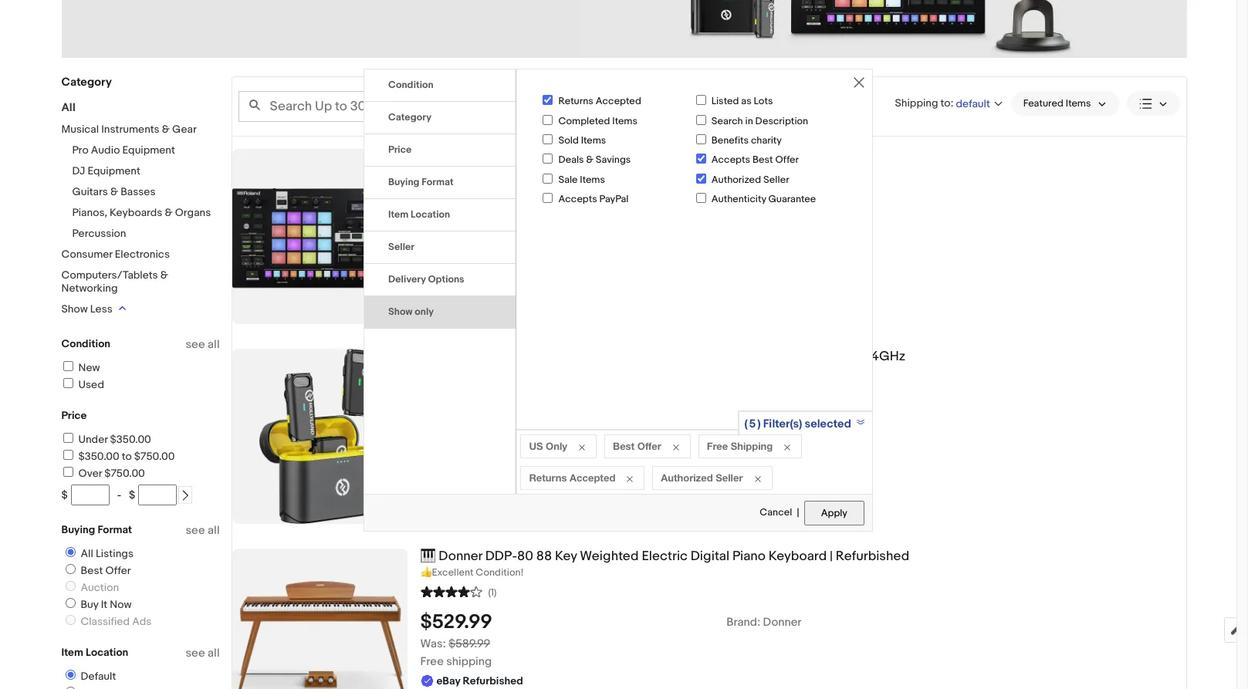 Task type: describe. For each thing, give the bounding box(es) containing it.
Best Offer radio
[[65, 564, 75, 574]]

keyboards
[[110, 206, 162, 219]]

hollyland lark m1 wireless lavalier microphone, noise cancellation 656ft 2.4ghz link
[[420, 349, 1186, 365]]

guarantee
[[769, 193, 816, 206]]

🎹 donner ddp-80 88 key weighted electric digital piano keyboard | refurbished 👍excellent condition!
[[420, 549, 910, 579]]

delivery
[[388, 274, 426, 286]]

all for all listings
[[81, 547, 93, 560]]

1 vertical spatial returns
[[529, 472, 567, 484]]

search in description
[[712, 115, 808, 127]]

new
[[78, 361, 100, 374]]

refurbished inside roland verselab mv-1 production studio refurbished 'link'
[[664, 149, 738, 164]]

computers/tablets
[[61, 269, 158, 282]]

0 vertical spatial accepted
[[596, 95, 641, 108]]

ebay refurbished for $527.99
[[437, 223, 523, 236]]

format inside tab list
[[422, 176, 454, 189]]

piano
[[733, 549, 766, 564]]

search
[[712, 115, 743, 127]]

donner for brand:
[[763, 615, 802, 630]]

deals
[[558, 154, 584, 166]]

Under $350.00 checkbox
[[63, 433, 73, 443]]

guitars & basses link
[[72, 185, 156, 198]]

consumer
[[61, 248, 112, 261]]

accepts paypal
[[558, 193, 629, 206]]

🎹 donner ddp-80 88 key weighted electric digital piano keyboard | refurbished image
[[232, 549, 407, 689]]

1 vertical spatial returns accepted
[[529, 472, 616, 484]]

brand: roland
[[727, 203, 800, 218]]

show only
[[388, 306, 434, 318]]

sold
[[558, 134, 579, 147]]

show inside all musical instruments & gear pro audio equipment dj equipment guitars & basses pianos, keyboards & organs percussion consumer electronics computers/tablets & networking show less
[[61, 303, 88, 316]]

dj equipment link
[[72, 164, 140, 178]]

default link
[[59, 670, 119, 683]]

-
[[117, 489, 121, 502]]

1 horizontal spatial best offer
[[613, 440, 661, 453]]

completed
[[558, 115, 610, 127]]

[object undefined] image
[[727, 181, 818, 196]]

auction
[[81, 581, 119, 594]]

sale
[[558, 174, 578, 186]]

us
[[529, 440, 543, 453]]

over $750.00 link
[[61, 467, 145, 480]]

(
[[745, 417, 748, 432]]

was:
[[420, 637, 446, 651]]

1
[[546, 149, 550, 164]]

electronics
[[115, 248, 170, 261]]

see all button for used
[[186, 337, 220, 352]]

1 vertical spatial roland
[[763, 203, 800, 218]]

close image
[[854, 77, 865, 88]]

1 vertical spatial $750.00
[[104, 467, 145, 480]]

show less button
[[61, 303, 126, 316]]

0 horizontal spatial best offer
[[81, 564, 131, 577]]

0 vertical spatial $350.00
[[110, 433, 151, 446]]

0 vertical spatial returns accepted
[[558, 95, 641, 108]]

& left organs
[[165, 206, 173, 219]]

0 vertical spatial authorized seller
[[712, 174, 789, 186]]

👍Excellent Condition! text field
[[420, 567, 1186, 580]]

brand: for roland
[[727, 203, 761, 218]]

👍excellent
[[420, 567, 474, 579]]

top rated plus
[[740, 181, 818, 196]]

free shipping
[[707, 440, 773, 453]]

1 horizontal spatial free
[[707, 440, 728, 453]]

musical
[[61, 123, 99, 136]]

gear
[[172, 123, 197, 136]]

charity
[[751, 134, 782, 147]]

1 vertical spatial accepted
[[570, 472, 616, 484]]

see for used
[[186, 337, 205, 352]]

2.4ghz
[[860, 349, 906, 364]]

refurbished down watching
[[463, 223, 523, 236]]

over $750.00
[[78, 467, 145, 480]]

Accepts PayPal checkbox
[[543, 193, 553, 203]]

roland verselab mv-1 production studio refurbished
[[420, 149, 738, 164]]

see all for best offer
[[186, 523, 220, 538]]

|
[[830, 549, 833, 564]]

ddp-
[[485, 549, 517, 564]]

digital
[[691, 549, 730, 564]]

1 vertical spatial item location
[[61, 646, 128, 659]]

accepts for accepts paypal
[[558, 193, 597, 206]]

item inside tab list
[[388, 209, 409, 221]]

buy it now
[[81, 598, 132, 611]]

within radio
[[65, 687, 75, 689]]

Maximum Value text field
[[138, 485, 177, 506]]

instruments
[[101, 123, 160, 136]]

( 5 ) filter(s) selected
[[745, 417, 852, 432]]

$ for minimum value "text box"
[[61, 489, 68, 502]]

583 results
[[601, 100, 659, 113]]

filter(s)
[[763, 417, 802, 432]]

audio
[[91, 144, 120, 157]]

Used checkbox
[[63, 378, 73, 388]]

buying format inside tab list
[[388, 176, 454, 189]]

top
[[740, 181, 759, 196]]

0 vertical spatial seller
[[764, 174, 789, 186]]

)
[[758, 417, 761, 432]]

pianos,
[[72, 206, 107, 219]]

listed as lots
[[712, 95, 773, 108]]

roland verselab mv-1 production studio refurbished link
[[420, 149, 1186, 165]]

results
[[622, 100, 659, 113]]

$350.00 to $750.00
[[78, 450, 175, 463]]

pro audio equipment link
[[72, 144, 175, 157]]

wireless
[[526, 349, 578, 364]]

Accepts Best Offer checkbox
[[696, 154, 706, 164]]

New checkbox
[[63, 361, 73, 371]]

1 horizontal spatial seller
[[716, 472, 743, 484]]

ebay refurbished for $529.99
[[437, 675, 523, 688]]

1 vertical spatial price
[[61, 409, 87, 422]]

paypal
[[600, 193, 629, 206]]

completed items
[[558, 115, 638, 127]]

under $350.00
[[78, 433, 151, 446]]

Buy It Now radio
[[65, 598, 75, 608]]

items for completed items
[[612, 115, 638, 127]]

1 vertical spatial equipment
[[88, 164, 140, 178]]

sale items
[[558, 174, 605, 186]]

plus
[[796, 181, 818, 196]]

$529.99
[[420, 611, 492, 634]]

as
[[741, 95, 752, 108]]

noise
[[708, 349, 742, 364]]

2 ebay refurbished from the top
[[437, 405, 523, 418]]

Authenticity Guarantee checkbox
[[696, 193, 706, 203]]

cancellation
[[745, 349, 822, 364]]

benefits charity
[[712, 134, 782, 147]]

0 vertical spatial category
[[61, 75, 112, 90]]

hollyland lark m1 wireless lavalier microphone, noise cancellation 656ft 2.4ghz
[[420, 349, 906, 364]]

under $350.00 link
[[61, 433, 151, 446]]

default
[[81, 670, 116, 683]]

0 vertical spatial returns
[[558, 95, 594, 108]]

all listings link
[[59, 547, 137, 560]]

cancel button
[[759, 501, 793, 527]]

all for used
[[208, 337, 220, 352]]

new link
[[61, 361, 100, 374]]

items for sale items
[[580, 174, 605, 186]]

1 vertical spatial condition
[[61, 337, 110, 351]]

production
[[553, 149, 619, 164]]

1 vertical spatial authorized
[[661, 472, 713, 484]]

m1
[[508, 349, 523, 364]]

1 horizontal spatial offer
[[638, 440, 661, 453]]

organs
[[175, 206, 211, 219]]

pro
[[72, 144, 88, 157]]



Task type: locate. For each thing, give the bounding box(es) containing it.
5
[[749, 417, 756, 432]]

1 vertical spatial item
[[61, 646, 83, 659]]

ebay for $529.99
[[437, 675, 461, 688]]

tab list containing condition
[[364, 70, 516, 329]]

4 out of 5 stars image
[[420, 584, 482, 599]]

item left 114
[[388, 209, 409, 221]]

Sale Items checkbox
[[543, 174, 553, 184]]

Search in Description checkbox
[[696, 115, 706, 125]]

1 vertical spatial buying format
[[61, 523, 132, 537]]

best up auction link
[[81, 564, 103, 577]]

3 see from the top
[[186, 646, 205, 661]]

2 vertical spatial best
[[81, 564, 103, 577]]

all listings
[[81, 547, 134, 560]]

0 vertical spatial offer
[[775, 154, 799, 166]]

1 vertical spatial offer
[[638, 440, 661, 453]]

2 ebay from the top
[[437, 405, 461, 418]]

1 horizontal spatial roland
[[763, 203, 800, 218]]

0 horizontal spatial accepts
[[558, 193, 597, 206]]

accepts best offer
[[712, 154, 799, 166]]

1 vertical spatial seller
[[388, 241, 415, 253]]

in
[[745, 115, 753, 127]]

electric
[[642, 549, 688, 564]]

donner inside '🎹 donner ddp-80 88 key weighted electric digital piano keyboard | refurbished 👍excellent condition!'
[[439, 549, 482, 564]]

0 horizontal spatial price
[[61, 409, 87, 422]]

all up the musical
[[61, 100, 75, 115]]

sold items
[[558, 134, 606, 147]]

1 horizontal spatial item
[[388, 209, 409, 221]]

items down 583 results
[[612, 115, 638, 127]]

$ down over $750.00 option
[[61, 489, 68, 502]]

buying up all listings radio
[[61, 523, 95, 537]]

0 horizontal spatial roland
[[420, 149, 462, 164]]

format up "listings"
[[98, 523, 132, 537]]

0 vertical spatial equipment
[[122, 144, 175, 157]]

lots
[[754, 95, 773, 108]]

Returns Accepted checkbox
[[543, 95, 553, 105]]

2 vertical spatial see
[[186, 646, 205, 661]]

2 horizontal spatial best
[[753, 154, 773, 166]]

lark
[[480, 349, 505, 364]]

best offer
[[613, 440, 661, 453], [81, 564, 131, 577]]

items up accepts paypal
[[580, 174, 605, 186]]

1 vertical spatial location
[[86, 646, 128, 659]]

1 horizontal spatial format
[[422, 176, 454, 189]]

donner inside the brand: donner was: $589.99 free shipping
[[763, 615, 802, 630]]

1 horizontal spatial category
[[388, 111, 432, 124]]

free inside the brand: donner was: $589.99 free shipping
[[420, 655, 444, 669]]

1 horizontal spatial accepts
[[712, 154, 750, 166]]

roland verselab mv-1 production studio refurbished image
[[232, 149, 407, 324]]

1 brand: from the top
[[727, 203, 761, 218]]

buy
[[81, 598, 99, 611]]

brand: donner was: $589.99 free shipping
[[420, 615, 802, 669]]

$350.00 to $750.00 link
[[61, 450, 175, 463]]

1 vertical spatial accepts
[[558, 193, 597, 206]]

Minimum Value text field
[[71, 485, 109, 506]]

0 horizontal spatial offer
[[105, 564, 131, 577]]

0 vertical spatial ebay refurbished
[[437, 223, 523, 236]]

best right only
[[613, 440, 635, 453]]

& left gear on the top
[[162, 123, 170, 136]]

seller down the free shipping
[[716, 472, 743, 484]]

656ft
[[825, 349, 857, 364]]

price inside tab list
[[388, 144, 412, 156]]

location down $527.99
[[411, 209, 450, 221]]

see all button for best offer
[[186, 523, 220, 538]]

& down electronics
[[160, 269, 168, 282]]

3 all from the top
[[208, 646, 220, 661]]

3 ebay from the top
[[437, 675, 461, 688]]

$350.00 up over $750.00 link
[[78, 450, 119, 463]]

1 all from the top
[[208, 337, 220, 352]]

2 horizontal spatial offer
[[775, 154, 799, 166]]

item location down $527.99
[[388, 209, 450, 221]]

lavalier
[[581, 349, 626, 364]]

buying inside tab list
[[388, 176, 420, 189]]

returns accepted down only
[[529, 472, 616, 484]]

0 vertical spatial item location
[[388, 209, 450, 221]]

over
[[78, 467, 102, 480]]

used link
[[61, 378, 104, 391]]

1 vertical spatial buying
[[61, 523, 95, 537]]

ebay refurbished down watching
[[437, 223, 523, 236]]

only
[[415, 306, 434, 318]]

ebay down hollyland
[[437, 405, 461, 418]]

0 vertical spatial donner
[[439, 549, 482, 564]]

& right deals
[[586, 154, 594, 166]]

88
[[536, 549, 552, 564]]

auction link
[[59, 581, 122, 594]]

roland
[[420, 149, 462, 164], [763, 203, 800, 218]]

items for sold items
[[581, 134, 606, 147]]

listings
[[96, 547, 134, 560]]

0 vertical spatial free
[[707, 440, 728, 453]]

3 see all from the top
[[186, 646, 220, 661]]

1 vertical spatial category
[[388, 111, 432, 124]]

1 ebay from the top
[[437, 223, 461, 236]]

category inside tab list
[[388, 111, 432, 124]]

Listed as Lots checkbox
[[696, 95, 706, 105]]

ebay refurbished down lark
[[437, 405, 523, 418]]

0 vertical spatial location
[[411, 209, 450, 221]]

🎹 donner ddp-80 88 key weighted electric digital piano keyboard | refurbished link
[[420, 549, 1186, 565]]

3 see all button from the top
[[186, 646, 220, 661]]

2 vertical spatial items
[[580, 174, 605, 186]]

price
[[388, 144, 412, 156], [61, 409, 87, 422]]

$750.00 right the to
[[134, 450, 175, 463]]

keyboard
[[769, 549, 827, 564]]

2 $ from the left
[[129, 489, 135, 502]]

condition!
[[476, 567, 524, 579]]

0 horizontal spatial condition
[[61, 337, 110, 351]]

0 vertical spatial $750.00
[[134, 450, 175, 463]]

2 vertical spatial ebay
[[437, 675, 461, 688]]

classified
[[81, 615, 130, 628]]

buying format up all listings 'link'
[[61, 523, 132, 537]]

items
[[612, 115, 638, 127], [581, 134, 606, 147], [580, 174, 605, 186]]

seller up authenticity guarantee
[[764, 174, 789, 186]]

donner up 👍excellent
[[439, 549, 482, 564]]

1 vertical spatial $350.00
[[78, 450, 119, 463]]

all right all listings radio
[[81, 547, 93, 560]]

(1) link
[[420, 584, 497, 599]]

studio
[[622, 149, 661, 164]]

cancel
[[760, 507, 792, 519]]

refurbished right |
[[836, 549, 910, 564]]

114
[[420, 203, 435, 218]]

1 vertical spatial brand:
[[727, 615, 761, 630]]

used
[[78, 378, 104, 391]]

returns accepted up completed items
[[558, 95, 641, 108]]

0 vertical spatial condition
[[388, 79, 434, 91]]

0 vertical spatial item
[[388, 209, 409, 221]]

percussion
[[72, 227, 126, 240]]

1 vertical spatial ebay refurbished
[[437, 405, 523, 418]]

tab list
[[364, 70, 516, 329]]

1 horizontal spatial item location
[[388, 209, 450, 221]]

roland up $527.99
[[420, 149, 462, 164]]

1 horizontal spatial best
[[613, 440, 635, 453]]

2 vertical spatial offer
[[105, 564, 131, 577]]

shipping
[[446, 655, 492, 669]]

ebay
[[437, 223, 461, 236], [437, 405, 461, 418], [437, 675, 461, 688]]

submit price range image
[[180, 490, 191, 501]]

watching
[[438, 203, 485, 218]]

accepts for accepts best offer
[[712, 154, 750, 166]]

0 vertical spatial ebay
[[437, 223, 461, 236]]

1 vertical spatial items
[[581, 134, 606, 147]]

1 vertical spatial all
[[81, 547, 93, 560]]

1 $ from the left
[[61, 489, 68, 502]]

0 vertical spatial best
[[753, 154, 773, 166]]

show down networking
[[61, 303, 88, 316]]

refurbished down shipping
[[463, 675, 523, 688]]

item location up default
[[61, 646, 128, 659]]

offer
[[775, 154, 799, 166], [638, 440, 661, 453], [105, 564, 131, 577]]

equipment down instruments
[[122, 144, 175, 157]]

condition inside tab list
[[388, 79, 434, 91]]

$ for maximum value text field
[[129, 489, 135, 502]]

583
[[601, 100, 620, 113]]

1 horizontal spatial price
[[388, 144, 412, 156]]

& down dj equipment 'link'
[[110, 185, 118, 198]]

authorized down the free shipping
[[661, 472, 713, 484]]

buying left $527.99
[[388, 176, 420, 189]]

see
[[186, 337, 205, 352], [186, 523, 205, 538], [186, 646, 205, 661]]

Over $750.00 checkbox
[[63, 467, 73, 477]]

all musical instruments & gear pro audio equipment dj equipment guitars & basses pianos, keyboards & organs percussion consumer electronics computers/tablets & networking show less
[[61, 100, 211, 316]]

authorized seller down accepts best offer
[[712, 174, 789, 186]]

1 horizontal spatial buying format
[[388, 176, 454, 189]]

brand: for donner
[[727, 615, 761, 630]]

free left shipping
[[707, 440, 728, 453]]

0 vertical spatial see all
[[186, 337, 220, 352]]

seller up 'delivery'
[[388, 241, 415, 253]]

Benefits charity checkbox
[[696, 134, 706, 144]]

donner
[[439, 549, 482, 564], [763, 615, 802, 630]]

pianos, keyboards & organs link
[[72, 206, 211, 219]]

2 see all button from the top
[[186, 523, 220, 538]]

buying
[[388, 176, 420, 189], [61, 523, 95, 537]]

0 horizontal spatial best
[[81, 564, 103, 577]]

all for best offer
[[208, 523, 220, 538]]

0 horizontal spatial buying
[[61, 523, 95, 537]]

0 vertical spatial see all button
[[186, 337, 220, 352]]

2 horizontal spatial seller
[[764, 174, 789, 186]]

refurbished down lark
[[463, 405, 523, 418]]

2 vertical spatial see all button
[[186, 646, 220, 661]]

classified ads
[[81, 615, 152, 628]]

best down the "charity"
[[753, 154, 773, 166]]

hollyland lark m1 wireless lavalier microphone, noise cancellation 656ft 2.4ghz image
[[259, 349, 380, 524]]

1 vertical spatial see all button
[[186, 523, 220, 538]]

1 see all from the top
[[186, 337, 220, 352]]

1 see from the top
[[186, 337, 205, 352]]

brand: inside the brand: donner was: $589.99 free shipping
[[727, 615, 761, 630]]

2 brand: from the top
[[727, 615, 761, 630]]

roland inside 'link'
[[420, 149, 462, 164]]

1 vertical spatial see
[[186, 523, 205, 538]]

donner down the 👍excellent condition! text field
[[763, 615, 802, 630]]

1 horizontal spatial $
[[129, 489, 135, 502]]

1 vertical spatial see all
[[186, 523, 220, 538]]

dj
[[72, 164, 85, 178]]

condition
[[388, 79, 434, 91], [61, 337, 110, 351]]

see all
[[186, 337, 220, 352], [186, 523, 220, 538], [186, 646, 220, 661]]

0 horizontal spatial free
[[420, 655, 444, 669]]

authorized up authenticity
[[712, 174, 761, 186]]

1 vertical spatial format
[[98, 523, 132, 537]]

0 horizontal spatial category
[[61, 75, 112, 90]]

2 see all from the top
[[186, 523, 220, 538]]

see for best offer
[[186, 523, 205, 538]]

0 horizontal spatial item location
[[61, 646, 128, 659]]

less
[[90, 303, 113, 316]]

Sold Items checkbox
[[543, 134, 553, 144]]

2 see from the top
[[186, 523, 205, 538]]

see all for used
[[186, 337, 220, 352]]

show left 'only'
[[388, 306, 413, 318]]

show
[[61, 303, 88, 316], [388, 306, 413, 318]]

key
[[555, 549, 577, 564]]

refurbished down benefits charity checkbox
[[664, 149, 738, 164]]

ebay refurbished down shipping
[[437, 675, 523, 688]]

1 ebay refurbished from the top
[[437, 223, 523, 236]]

1 see all button from the top
[[186, 337, 220, 352]]

0 vertical spatial brand:
[[727, 203, 761, 218]]

hollyland
[[420, 349, 477, 364]]

Default radio
[[65, 670, 75, 680]]

benefits
[[712, 134, 749, 147]]

free down was:
[[420, 655, 444, 669]]

networking
[[61, 282, 118, 295]]

roland down the top rated plus on the top
[[763, 203, 800, 218]]

1 vertical spatial free
[[420, 655, 444, 669]]

Auction radio
[[65, 581, 75, 591]]

0 horizontal spatial location
[[86, 646, 128, 659]]

0 vertical spatial price
[[388, 144, 412, 156]]

ebay down 114 watching at left top
[[437, 223, 461, 236]]

selected
[[805, 417, 852, 432]]

shipping
[[731, 440, 773, 453]]

$750.00 down $350.00 to $750.00
[[104, 467, 145, 480]]

location
[[411, 209, 450, 221], [86, 646, 128, 659]]

format up 114
[[422, 176, 454, 189]]

location up default
[[86, 646, 128, 659]]

1 vertical spatial best offer
[[81, 564, 131, 577]]

Classified Ads radio
[[65, 615, 75, 625]]

returns accepted
[[558, 95, 641, 108], [529, 472, 616, 484]]

all inside all musical instruments & gear pro audio equipment dj equipment guitars & basses pianos, keyboards & organs percussion consumer electronics computers/tablets & networking show less
[[61, 100, 75, 115]]

category
[[61, 75, 112, 90], [388, 111, 432, 124]]

Apply submit
[[804, 501, 865, 526]]

brand: down piano
[[727, 615, 761, 630]]

2 vertical spatial all
[[208, 646, 220, 661]]

1 vertical spatial donner
[[763, 615, 802, 630]]

returns down 'us only'
[[529, 472, 567, 484]]

ebay down shipping
[[437, 675, 461, 688]]

1 vertical spatial authorized seller
[[661, 472, 743, 484]]

Deals & Savings checkbox
[[543, 154, 553, 164]]

0 vertical spatial accepts
[[712, 154, 750, 166]]

$350.00 up the to
[[110, 433, 151, 446]]

3 ebay refurbished from the top
[[437, 675, 523, 688]]

authorized
[[712, 174, 761, 186], [661, 472, 713, 484]]

guitars
[[72, 185, 108, 198]]

0 horizontal spatial item
[[61, 646, 83, 659]]

0 vertical spatial items
[[612, 115, 638, 127]]

1 vertical spatial best
[[613, 440, 635, 453]]

80
[[517, 549, 533, 564]]

0 vertical spatial all
[[61, 100, 75, 115]]

mv-
[[521, 149, 546, 164]]

accepts down sale items
[[558, 193, 597, 206]]

$350.00 to $750.00 checkbox
[[63, 450, 73, 460]]

donner for 🎹
[[439, 549, 482, 564]]

only
[[546, 440, 567, 453]]

Authorized Seller checkbox
[[696, 174, 706, 184]]

seller inside tab list
[[388, 241, 415, 253]]

buying format up 114
[[388, 176, 454, 189]]

2 vertical spatial seller
[[716, 472, 743, 484]]

0 vertical spatial see
[[186, 337, 205, 352]]

location inside tab list
[[411, 209, 450, 221]]

0 horizontal spatial $
[[61, 489, 68, 502]]

see all button
[[186, 337, 220, 352], [186, 523, 220, 538], [186, 646, 220, 661]]

0 horizontal spatial donner
[[439, 549, 482, 564]]

1 vertical spatial all
[[208, 523, 220, 538]]

computers/tablets & networking link
[[61, 269, 168, 295]]

accepts down benefits
[[712, 154, 750, 166]]

classified ads link
[[59, 615, 155, 628]]

item location inside tab list
[[388, 209, 450, 221]]

1 horizontal spatial donner
[[763, 615, 802, 630]]

under
[[78, 433, 108, 446]]

ebay for $527.99
[[437, 223, 461, 236]]

free
[[707, 440, 728, 453], [420, 655, 444, 669]]

authorized seller down the free shipping
[[661, 472, 743, 484]]

All Listings radio
[[65, 547, 75, 557]]

1 horizontal spatial show
[[388, 306, 413, 318]]

authenticity guarantee
[[712, 193, 816, 206]]

Completed Items checkbox
[[543, 115, 553, 125]]

refurbished inside '🎹 donner ddp-80 88 key weighted electric digital piano keyboard | refurbished 👍excellent condition!'
[[836, 549, 910, 564]]

rated
[[762, 181, 793, 196]]

0 vertical spatial best offer
[[613, 440, 661, 453]]

consumer electronics link
[[61, 248, 170, 261]]

2 all from the top
[[208, 523, 220, 538]]

$ right the '-'
[[129, 489, 135, 502]]

returns
[[558, 95, 594, 108], [529, 472, 567, 484]]

all for all musical instruments & gear pro audio equipment dj equipment guitars & basses pianos, keyboards & organs percussion consumer electronics computers/tablets & networking show less
[[61, 100, 75, 115]]

0 horizontal spatial format
[[98, 523, 132, 537]]

brand: down top in the right top of the page
[[727, 203, 761, 218]]

2 vertical spatial see all
[[186, 646, 220, 661]]

returns up completed
[[558, 95, 594, 108]]

format
[[422, 176, 454, 189], [98, 523, 132, 537]]

equipment up guitars & basses link
[[88, 164, 140, 178]]

item up the default option at the left
[[61, 646, 83, 659]]

0 vertical spatial authorized
[[712, 174, 761, 186]]

items up production
[[581, 134, 606, 147]]

1 vertical spatial ebay
[[437, 405, 461, 418]]



Task type: vqa. For each thing, say whether or not it's contained in the screenshot.
'Available to'
no



